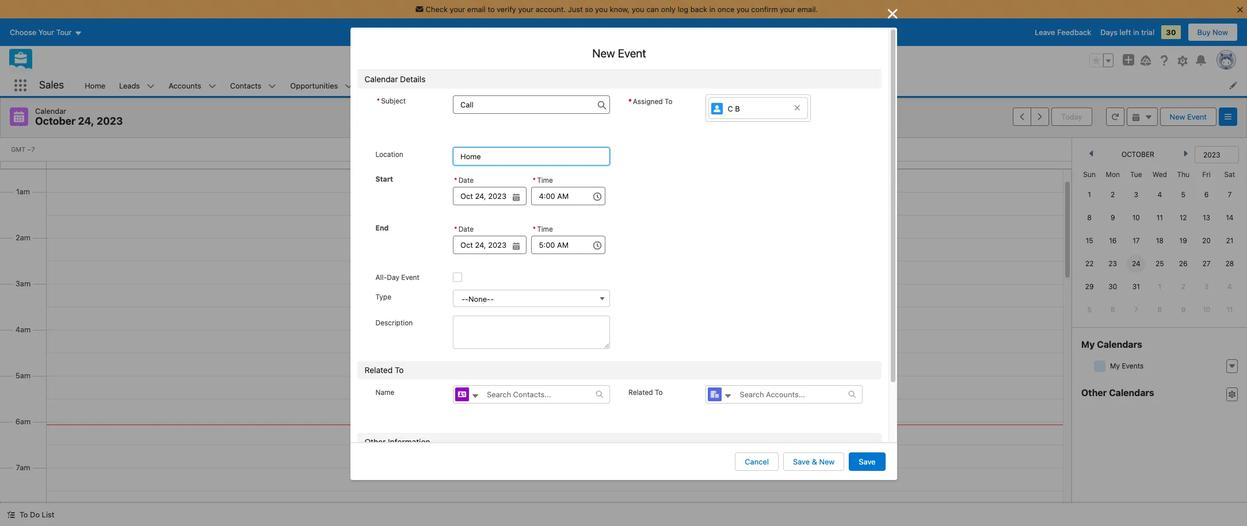 Task type: describe. For each thing, give the bounding box(es) containing it.
to do list
[[20, 510, 54, 520]]

feedback
[[1057, 28, 1091, 37]]

16
[[1109, 237, 1117, 245]]

opportunities link
[[283, 75, 345, 96]]

2 your from the left
[[518, 5, 534, 14]]

buy now button
[[1188, 23, 1238, 41]]

save & new button
[[783, 453, 844, 471]]

2am
[[16, 233, 31, 242]]

home link
[[78, 75, 112, 96]]

log
[[678, 5, 688, 14]]

contacts link
[[223, 75, 268, 96]]

day
[[387, 273, 399, 282]]

Name text field
[[480, 386, 596, 403]]

leads list item
[[112, 75, 162, 96]]

today
[[1061, 112, 1082, 121]]

12
[[1180, 214, 1187, 222]]

0 vertical spatial 8
[[1087, 214, 1092, 222]]

fri
[[1202, 170, 1211, 179]]

1 horizontal spatial 7
[[1228, 190, 1232, 199]]

6am
[[15, 417, 31, 426]]

to do list button
[[0, 504, 61, 527]]

save button
[[849, 453, 885, 471]]

4am
[[15, 325, 31, 334]]

21
[[1226, 237, 1233, 245]]

sales
[[39, 79, 64, 91]]

to left 'accounts' image
[[655, 389, 663, 397]]

group down days
[[1089, 54, 1114, 67]]

2 you from the left
[[632, 5, 644, 14]]

cancel button
[[735, 453, 779, 471]]

save for save & new
[[793, 458, 810, 467]]

new event inside button
[[1170, 112, 1207, 121]]

1 horizontal spatial 10
[[1203, 306, 1210, 314]]

buy now
[[1197, 28, 1228, 37]]

grid containing sun
[[1078, 166, 1241, 322]]

buy
[[1197, 28, 1211, 37]]

calendars for my calendars
[[1097, 340, 1142, 350]]

1 you from the left
[[595, 5, 608, 14]]

15
[[1086, 237, 1093, 245]]

1 - from the left
[[462, 295, 465, 304]]

related for new event
[[365, 366, 393, 375]]

check
[[426, 5, 448, 14]]

wed
[[1152, 170, 1167, 179]]

related to for new event
[[365, 366, 404, 375]]

1 horizontal spatial 5
[[1181, 190, 1185, 199]]

c b
[[728, 104, 740, 113]]

cancel
[[745, 458, 769, 467]]

Description text field
[[453, 316, 610, 349]]

location
[[375, 150, 403, 159]]

3 - from the left
[[490, 295, 494, 304]]

other information
[[365, 437, 430, 447]]

to right assigned at the top
[[665, 97, 673, 106]]

just
[[568, 5, 583, 14]]

save & new
[[793, 458, 835, 467]]

calendar inside 'list item'
[[367, 81, 398, 90]]

assigned to
[[633, 97, 673, 106]]

sat
[[1224, 170, 1235, 179]]

1 vertical spatial text default image
[[849, 391, 857, 399]]

23
[[1109, 260, 1117, 268]]

time for start
[[537, 176, 553, 185]]

gmt −7
[[11, 146, 35, 153]]

trial
[[1141, 28, 1154, 37]]

−7
[[27, 146, 35, 153]]

text default image inside to do list button
[[7, 511, 15, 519]]

accounts
[[169, 81, 201, 90]]

quotes list item
[[594, 75, 648, 96]]

now
[[1213, 28, 1228, 37]]

opportunities
[[290, 81, 338, 90]]

accounts list item
[[162, 75, 223, 96]]

mon
[[1106, 170, 1120, 179]]

20
[[1202, 237, 1211, 245]]

1 horizontal spatial event
[[618, 47, 646, 60]]

5am
[[15, 371, 31, 380]]

All-Day Event checkbox
[[453, 273, 462, 282]]

forecasts
[[427, 81, 461, 90]]

home
[[85, 81, 105, 90]]

* subject
[[377, 97, 406, 105]]

my for my calendars
[[1081, 340, 1095, 350]]

2023
[[97, 115, 123, 127]]

list
[[42, 510, 54, 520]]

1 vertical spatial 7
[[1134, 306, 1138, 314]]

accounts link
[[162, 75, 208, 96]]

1 horizontal spatial 6
[[1204, 190, 1209, 199]]

new event button
[[1160, 108, 1217, 126]]

0 vertical spatial 9
[[1111, 214, 1115, 222]]

1 vertical spatial october
[[1122, 150, 1154, 159]]

dashboards link
[[468, 75, 523, 96]]

type
[[375, 293, 391, 302]]

hide items image
[[1094, 361, 1105, 372]]

0 vertical spatial 10
[[1132, 214, 1140, 222]]

check your email to verify your account. just so you know, you can only log back in once you confirm your email.
[[426, 5, 818, 14]]

7am
[[16, 463, 30, 472]]

1 horizontal spatial 1
[[1158, 283, 1161, 291]]

calendar for details
[[365, 74, 398, 84]]

to inside button
[[20, 510, 28, 520]]

leave
[[1035, 28, 1055, 37]]

contacts list item
[[223, 75, 283, 96]]

details
[[400, 74, 426, 84]]

email.
[[797, 5, 818, 14]]

1 vertical spatial new
[[1170, 112, 1185, 121]]

do
[[30, 510, 40, 520]]

reports link
[[538, 75, 579, 96]]

22
[[1085, 260, 1094, 268]]

can
[[646, 5, 659, 14]]

october inside the 'calendar october 24, 2023'
[[35, 115, 76, 127]]

dashboards list item
[[468, 75, 538, 96]]

leave feedback
[[1035, 28, 1091, 37]]

18
[[1156, 237, 1164, 245]]

sun
[[1083, 170, 1096, 179]]



Task type: vqa. For each thing, say whether or not it's contained in the screenshot.
this
no



Task type: locate. For each thing, give the bounding box(es) containing it.
1 vertical spatial 8
[[1158, 306, 1162, 314]]

1 vertical spatial related to
[[628, 389, 663, 397]]

you left the can at the top right
[[632, 5, 644, 14]]

quotes
[[601, 81, 626, 90]]

1 vertical spatial 11
[[1226, 306, 1233, 314]]

b
[[735, 104, 740, 113]]

verify
[[497, 5, 516, 14]]

2 - from the left
[[465, 295, 468, 304]]

0 vertical spatial calendars
[[1097, 340, 1142, 350]]

other for other calendars
[[1081, 388, 1107, 398]]

you right once
[[737, 5, 749, 14]]

0 vertical spatial october
[[35, 115, 76, 127]]

7 down 31
[[1134, 306, 1138, 314]]

text default image
[[1228, 362, 1236, 371], [849, 391, 857, 399]]

assigned
[[633, 97, 663, 106]]

&
[[812, 458, 817, 467]]

0 horizontal spatial 10
[[1132, 214, 1140, 222]]

0 horizontal spatial new event
[[592, 47, 646, 60]]

30 right trial
[[1166, 28, 1176, 37]]

0 vertical spatial 24
[[558, 145, 567, 154]]

forecasts link
[[420, 75, 468, 96]]

30
[[1166, 28, 1176, 37], [1108, 283, 1117, 291]]

6 down the 'fri'
[[1204, 190, 1209, 199]]

tue for tue 24
[[542, 145, 556, 154]]

25
[[1156, 260, 1164, 268]]

start
[[375, 175, 393, 184]]

8 up 15
[[1087, 214, 1092, 222]]

31
[[1132, 283, 1140, 291]]

save left the &
[[793, 458, 810, 467]]

1 vertical spatial 24
[[1132, 260, 1140, 268]]

0 horizontal spatial 7
[[1134, 306, 1138, 314]]

all-day event
[[375, 273, 419, 282]]

24 cell
[[1125, 253, 1148, 276]]

1 horizontal spatial 3
[[1204, 283, 1209, 291]]

0 horizontal spatial text default image
[[849, 391, 857, 399]]

in
[[709, 5, 715, 14], [1133, 28, 1139, 37]]

0 vertical spatial text default image
[[1228, 362, 1236, 371]]

0 horizontal spatial new
[[592, 47, 615, 60]]

11 down 28
[[1226, 306, 1233, 314]]

1 vertical spatial 2
[[1181, 283, 1185, 291]]

1 horizontal spatial 8
[[1158, 306, 1162, 314]]

save inside button
[[793, 458, 810, 467]]

0 vertical spatial other
[[1081, 388, 1107, 398]]

text default image
[[1132, 113, 1140, 121], [1144, 113, 1152, 121], [596, 391, 604, 399], [1228, 391, 1236, 399], [471, 392, 479, 400], [724, 392, 732, 400], [7, 511, 15, 519]]

c
[[728, 104, 733, 113]]

1 down 25
[[1158, 283, 1161, 291]]

0 horizontal spatial my
[[1081, 340, 1095, 350]]

save inside button
[[859, 458, 876, 467]]

1 vertical spatial * time
[[533, 225, 553, 234]]

0 vertical spatial 6
[[1204, 190, 1209, 199]]

calendar october 24, 2023
[[35, 106, 123, 127]]

my right hide items image
[[1110, 362, 1120, 371]]

to
[[488, 5, 495, 14]]

0 vertical spatial 3
[[1134, 190, 1138, 199]]

7 down sat
[[1228, 190, 1232, 199]]

1 vertical spatial tue
[[1130, 170, 1142, 179]]

0 vertical spatial 4
[[1158, 190, 1162, 199]]

to down description
[[395, 366, 404, 375]]

Related To text field
[[733, 386, 849, 403]]

calendar inside the 'calendar october 24, 2023'
[[35, 106, 66, 116]]

related for related to
[[628, 389, 653, 397]]

24,
[[78, 115, 94, 127]]

grid
[[1078, 166, 1241, 322]]

subject
[[381, 97, 406, 105]]

contacts image
[[455, 388, 469, 402]]

1 vertical spatial my
[[1110, 362, 1120, 371]]

1 horizontal spatial 24
[[1132, 260, 1140, 268]]

thu
[[1177, 170, 1190, 179]]

account.
[[536, 5, 566, 14]]

reports list item
[[538, 75, 594, 96]]

0 horizontal spatial 24
[[558, 145, 567, 154]]

0 horizontal spatial related
[[365, 366, 393, 375]]

list
[[78, 75, 1247, 96]]

1 your from the left
[[450, 5, 465, 14]]

2 horizontal spatial your
[[780, 5, 795, 14]]

10 up the 17
[[1132, 214, 1140, 222]]

2 save from the left
[[859, 458, 876, 467]]

event
[[618, 47, 646, 60], [1187, 112, 1207, 121], [401, 273, 419, 282]]

5 down thu
[[1181, 190, 1185, 199]]

dashboards
[[475, 81, 516, 90]]

1 vertical spatial 10
[[1203, 306, 1210, 314]]

0 horizontal spatial related to
[[365, 366, 404, 375]]

1 vertical spatial 9
[[1181, 306, 1185, 314]]

27
[[1202, 260, 1211, 268]]

2 down the 26
[[1181, 283, 1185, 291]]

2 vertical spatial event
[[401, 273, 419, 282]]

time for end
[[537, 225, 553, 234]]

0 vertical spatial * date
[[454, 176, 474, 185]]

1 * date from the top
[[454, 176, 474, 185]]

1 vertical spatial 5
[[1087, 306, 1092, 314]]

1 vertical spatial 3
[[1204, 283, 1209, 291]]

None text field
[[453, 187, 527, 206], [531, 187, 605, 206], [453, 236, 527, 254], [453, 187, 527, 206], [531, 187, 605, 206], [453, 236, 527, 254]]

Location text field
[[453, 147, 610, 166]]

october
[[35, 115, 76, 127], [1122, 150, 1154, 159]]

know,
[[610, 5, 630, 14]]

0 vertical spatial 1
[[1088, 190, 1091, 199]]

date
[[458, 176, 474, 185], [458, 225, 474, 234]]

tue
[[542, 145, 556, 154], [1130, 170, 1142, 179]]

6
[[1204, 190, 1209, 199], [1111, 306, 1115, 314]]

1 vertical spatial 4
[[1227, 283, 1232, 291]]

events
[[1122, 362, 1144, 371]]

4 down 28
[[1227, 283, 1232, 291]]

--none-- button
[[453, 290, 610, 307]]

0 vertical spatial my
[[1081, 340, 1095, 350]]

0 horizontal spatial in
[[709, 5, 715, 14]]

tue for tue
[[1130, 170, 1142, 179]]

1 horizontal spatial text default image
[[1228, 362, 1236, 371]]

8 down 25
[[1158, 306, 1162, 314]]

28
[[1225, 260, 1234, 268]]

* date for start
[[454, 176, 474, 185]]

information
[[388, 437, 430, 447]]

1 horizontal spatial related
[[628, 389, 653, 397]]

date for start
[[458, 176, 474, 185]]

my events
[[1110, 362, 1144, 371]]

1 date from the top
[[458, 176, 474, 185]]

list containing home
[[78, 75, 1247, 96]]

3am
[[15, 279, 31, 288]]

0 horizontal spatial 6
[[1111, 306, 1115, 314]]

1 vertical spatial 1
[[1158, 283, 1161, 291]]

1 down sun
[[1088, 190, 1091, 199]]

1 horizontal spatial 2
[[1181, 283, 1185, 291]]

-
[[462, 295, 465, 304], [465, 295, 468, 304], [490, 295, 494, 304]]

3 up the 17
[[1134, 190, 1138, 199]]

calendars down events
[[1109, 388, 1154, 398]]

0 horizontal spatial 3
[[1134, 190, 1138, 199]]

october up "wed"
[[1122, 150, 1154, 159]]

1 vertical spatial calendars
[[1109, 388, 1154, 398]]

--none--
[[462, 295, 494, 304]]

0 horizontal spatial 4
[[1158, 190, 1162, 199]]

1 vertical spatial 30
[[1108, 283, 1117, 291]]

you
[[595, 5, 608, 14], [632, 5, 644, 14], [737, 5, 749, 14]]

0 vertical spatial date
[[458, 176, 474, 185]]

14
[[1226, 214, 1234, 222]]

1 save from the left
[[793, 458, 810, 467]]

calendar list item
[[360, 75, 420, 96]]

calendar for october
[[35, 106, 66, 116]]

my
[[1081, 340, 1095, 350], [1110, 362, 1120, 371]]

1 vertical spatial in
[[1133, 28, 1139, 37]]

opportunities list item
[[283, 75, 360, 96]]

2 horizontal spatial event
[[1187, 112, 1207, 121]]

0 horizontal spatial 8
[[1087, 214, 1092, 222]]

save right the &
[[859, 458, 876, 467]]

0 vertical spatial in
[[709, 5, 715, 14]]

0 horizontal spatial save
[[793, 458, 810, 467]]

0 horizontal spatial you
[[595, 5, 608, 14]]

2 horizontal spatial you
[[737, 5, 749, 14]]

1 vertical spatial new event
[[1170, 112, 1207, 121]]

2 * time from the top
[[533, 225, 553, 234]]

days
[[1100, 28, 1118, 37]]

none-
[[468, 295, 490, 304]]

you right so
[[595, 5, 608, 14]]

date for end
[[458, 225, 474, 234]]

other
[[1081, 388, 1107, 398], [365, 437, 386, 447]]

5 down 29
[[1087, 306, 1092, 314]]

1 vertical spatial time
[[537, 225, 553, 234]]

all-
[[375, 273, 387, 282]]

name
[[375, 389, 394, 397]]

0 horizontal spatial october
[[35, 115, 76, 127]]

7
[[1228, 190, 1232, 199], [1134, 306, 1138, 314]]

11 up 18
[[1157, 214, 1163, 222]]

* date
[[454, 176, 474, 185], [454, 225, 474, 234]]

1 horizontal spatial tue
[[1130, 170, 1142, 179]]

gmt
[[11, 146, 25, 153]]

accounts image
[[708, 388, 722, 402]]

0 horizontal spatial 5
[[1087, 306, 1092, 314]]

tue inside grid
[[1130, 170, 1142, 179]]

in right left
[[1133, 28, 1139, 37]]

my for my events
[[1110, 362, 1120, 371]]

calendar
[[365, 74, 398, 84], [367, 81, 398, 90], [35, 106, 66, 116]]

new event
[[592, 47, 646, 60], [1170, 112, 1207, 121]]

17
[[1133, 237, 1140, 245]]

0 horizontal spatial 11
[[1157, 214, 1163, 222]]

new
[[592, 47, 615, 60], [1170, 112, 1185, 121], [819, 458, 835, 467]]

once
[[717, 5, 735, 14]]

leads link
[[112, 75, 147, 96]]

2 vertical spatial new
[[819, 458, 835, 467]]

1am
[[16, 187, 30, 196]]

0 vertical spatial related
[[365, 366, 393, 375]]

1 horizontal spatial other
[[1081, 388, 1107, 398]]

other for other information
[[365, 437, 386, 447]]

2 down mon
[[1111, 190, 1115, 199]]

0 horizontal spatial other
[[365, 437, 386, 447]]

4 down "wed"
[[1158, 190, 1162, 199]]

10 down 27
[[1203, 306, 1210, 314]]

group up all-day event 'checkbox'
[[453, 223, 527, 254]]

26
[[1179, 260, 1188, 268]]

1 horizontal spatial 30
[[1166, 28, 1176, 37]]

* time for start
[[533, 176, 553, 185]]

0 vertical spatial new
[[592, 47, 615, 60]]

your left email.
[[780, 5, 795, 14]]

in right back
[[709, 5, 715, 14]]

back
[[690, 5, 707, 14]]

6 up the my calendars
[[1111, 306, 1115, 314]]

* time for end
[[533, 225, 553, 234]]

1 horizontal spatial 9
[[1181, 306, 1185, 314]]

0 vertical spatial tue
[[542, 145, 556, 154]]

3 you from the left
[[737, 5, 749, 14]]

1 horizontal spatial save
[[859, 458, 876, 467]]

your left email
[[450, 5, 465, 14]]

0 horizontal spatial your
[[450, 5, 465, 14]]

1 horizontal spatial 4
[[1227, 283, 1232, 291]]

1 vertical spatial 6
[[1111, 306, 1115, 314]]

calendar details
[[365, 74, 426, 84]]

leads
[[119, 81, 140, 90]]

save for save
[[859, 458, 876, 467]]

3 your from the left
[[780, 5, 795, 14]]

group
[[1089, 54, 1114, 67], [1013, 108, 1049, 126], [453, 174, 527, 206], [453, 223, 527, 254]]

0 horizontal spatial 30
[[1108, 283, 1117, 291]]

your right verify
[[518, 5, 534, 14]]

2 date from the top
[[458, 225, 474, 234]]

1 horizontal spatial in
[[1133, 28, 1139, 37]]

9 up 16 at the top of the page
[[1111, 214, 1115, 222]]

0 vertical spatial 30
[[1166, 28, 1176, 37]]

group left today button
[[1013, 108, 1049, 126]]

email
[[467, 5, 486, 14]]

calendars up my events
[[1097, 340, 1142, 350]]

calendars for other calendars
[[1109, 388, 1154, 398]]

1 horizontal spatial you
[[632, 5, 644, 14]]

2 time from the top
[[537, 225, 553, 234]]

so
[[585, 5, 593, 14]]

1 horizontal spatial related to
[[628, 389, 663, 397]]

1 horizontal spatial my
[[1110, 362, 1120, 371]]

1
[[1088, 190, 1091, 199], [1158, 283, 1161, 291]]

my calendars
[[1081, 340, 1142, 350]]

description
[[375, 319, 413, 328]]

1 horizontal spatial new
[[819, 458, 835, 467]]

0 vertical spatial 11
[[1157, 214, 1163, 222]]

c b link
[[709, 97, 808, 119]]

event inside button
[[1187, 112, 1207, 121]]

2 * date from the top
[[454, 225, 474, 234]]

inverse image
[[885, 7, 899, 21]]

5
[[1181, 190, 1185, 199], [1087, 306, 1092, 314]]

0 vertical spatial * time
[[533, 176, 553, 185]]

october left 24,
[[35, 115, 76, 127]]

None text field
[[453, 96, 610, 114], [531, 236, 605, 254], [453, 96, 610, 114], [531, 236, 605, 254]]

group down location text field on the left top
[[453, 174, 527, 206]]

0 vertical spatial 2
[[1111, 190, 1115, 199]]

30 down 23
[[1108, 283, 1117, 291]]

0 vertical spatial 5
[[1181, 190, 1185, 199]]

0 vertical spatial related to
[[365, 366, 404, 375]]

3 down 27
[[1204, 283, 1209, 291]]

1 time from the top
[[537, 176, 553, 185]]

related to for related to
[[628, 389, 663, 397]]

0 vertical spatial event
[[618, 47, 646, 60]]

0 horizontal spatial 9
[[1111, 214, 1115, 222]]

today button
[[1052, 108, 1092, 126]]

24 inside cell
[[1132, 260, 1140, 268]]

my up hide items image
[[1081, 340, 1095, 350]]

0 horizontal spatial 1
[[1088, 190, 1091, 199]]

1 * time from the top
[[533, 176, 553, 185]]

to left do
[[20, 510, 28, 520]]

1 vertical spatial other
[[365, 437, 386, 447]]

0 horizontal spatial tue
[[542, 145, 556, 154]]

other left information
[[365, 437, 386, 447]]

other down hide items image
[[1081, 388, 1107, 398]]

contacts
[[230, 81, 261, 90]]

days left in trial
[[1100, 28, 1154, 37]]

other calendars
[[1081, 388, 1154, 398]]

calendar link
[[360, 75, 405, 96]]

confirm
[[751, 5, 778, 14]]

13
[[1203, 214, 1210, 222]]

* date for end
[[454, 225, 474, 234]]

9 down the 26
[[1181, 306, 1185, 314]]

tue 24
[[542, 145, 567, 154]]



